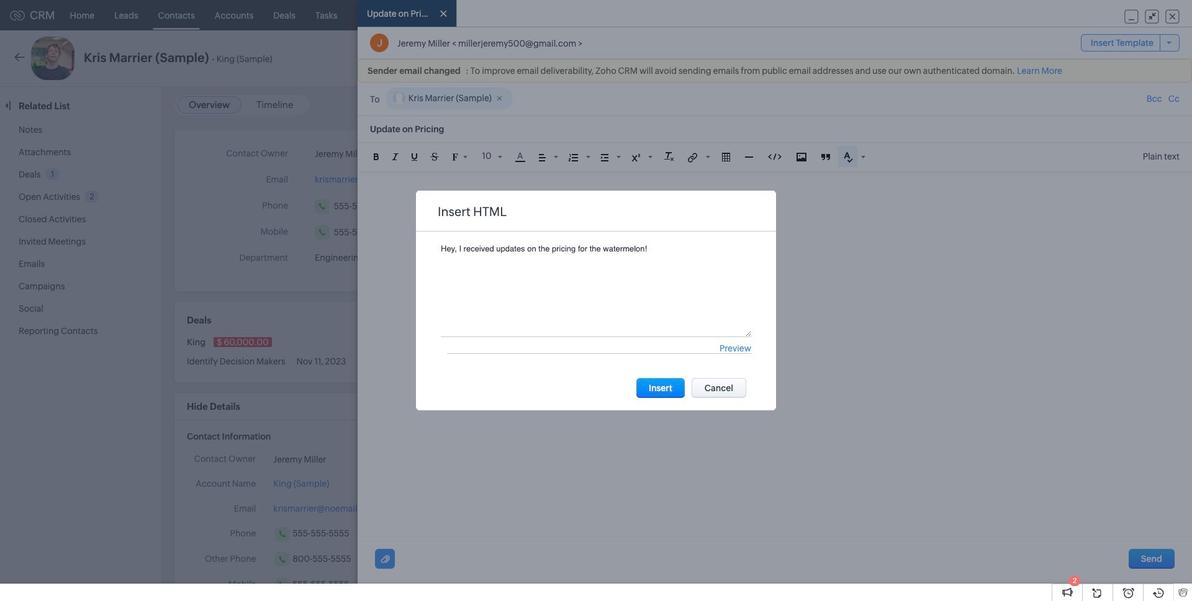 Task type: vqa. For each thing, say whether or not it's contained in the screenshot.
Insert HTML code here Text Box
yes



Task type: describe. For each thing, give the bounding box(es) containing it.
spell check image
[[844, 152, 853, 163]]

alignment image
[[539, 154, 546, 161]]

list image
[[569, 154, 578, 161]]

logo image
[[10, 10, 25, 20]]

indent image
[[601, 154, 609, 161]]

calendar image
[[1061, 10, 1072, 20]]

Subject text field
[[358, 116, 1193, 142]]



Task type: locate. For each thing, give the bounding box(es) containing it.
script image
[[632, 154, 640, 161]]

links image
[[688, 153, 698, 163]]

create menu element
[[998, 0, 1028, 30]]

next record image
[[1165, 54, 1173, 62]]

Insert HTML code here text field
[[441, 244, 752, 337]]

create menu image
[[1005, 8, 1021, 23]]

previous record image
[[1144, 54, 1150, 62]]



